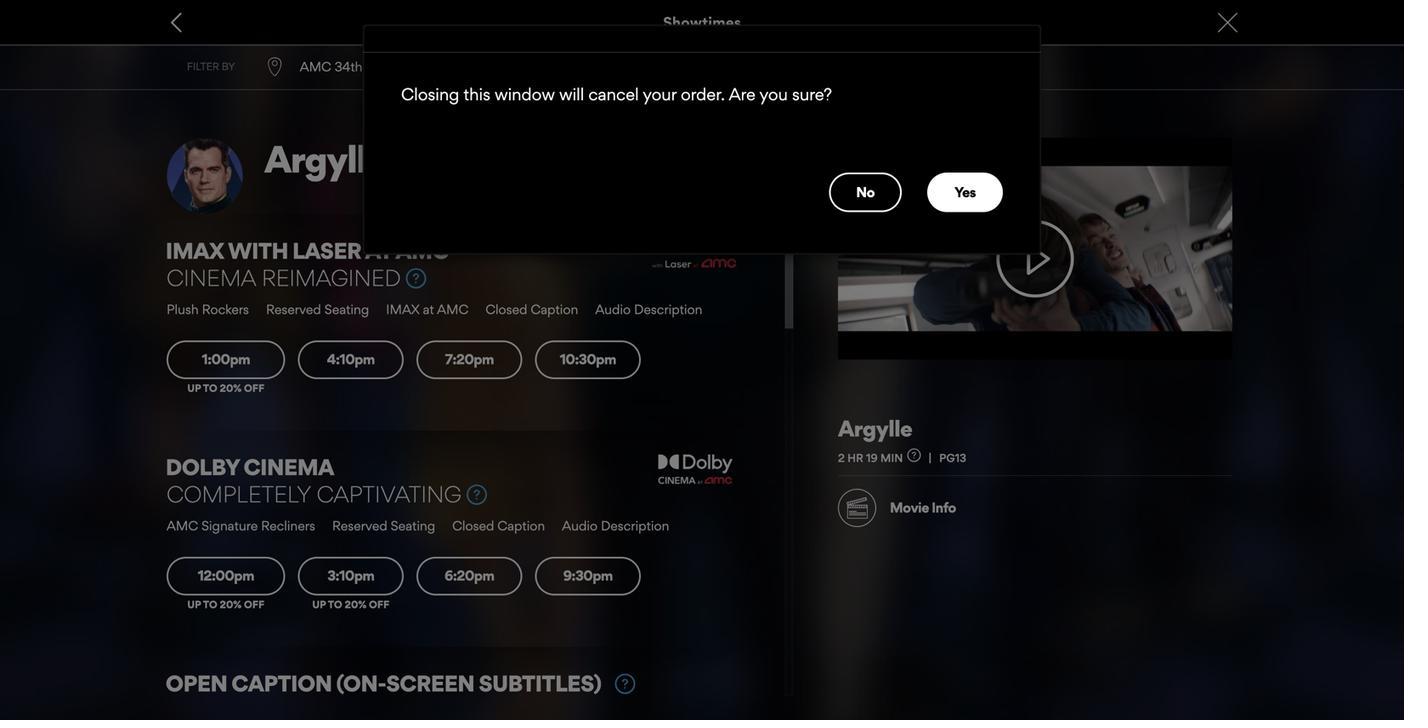 Task type: describe. For each thing, give the bounding box(es) containing it.
up for completely captivating
[[187, 598, 201, 611]]

0 vertical spatial caption
[[531, 301, 578, 317]]

pg13
[[940, 451, 967, 464]]

reimagined
[[262, 264, 401, 292]]

amc up 7:20pm
[[437, 301, 469, 317]]

up for cinema reimagined
[[187, 382, 201, 394]]

reserved for captivating
[[332, 518, 387, 533]]

off down 3:10pm button
[[369, 598, 389, 611]]

amc left signature
[[167, 518, 198, 533]]

screen
[[386, 670, 475, 697]]

window
[[495, 84, 555, 105]]

hr
[[848, 451, 864, 464]]

completely captivating
[[167, 481, 462, 508]]

20% for completely
[[220, 598, 242, 611]]

7:20pm button
[[417, 340, 522, 379]]

reserved seating for cinema
[[332, 518, 435, 533]]

3:10pm
[[327, 567, 374, 584]]

more information about imax with laser at amc image
[[406, 268, 426, 289]]

amc 34th street 14
[[300, 59, 418, 74]]

order.
[[681, 84, 725, 105]]

0 vertical spatial closed caption
[[486, 301, 578, 317]]

19
[[866, 451, 878, 464]]

up down 3:10pm button
[[312, 598, 326, 611]]

plush
[[167, 301, 199, 317]]

6:20pm button
[[417, 557, 522, 595]]

will
[[559, 84, 584, 105]]

9:30pm
[[563, 567, 613, 584]]

movie
[[890, 499, 929, 516]]

to for cinema
[[203, 382, 217, 394]]

7:20pm
[[445, 351, 494, 368]]

cinema reimagined
[[167, 264, 401, 292]]

up to 20% off down 3:10pm button
[[312, 598, 389, 611]]

dolby cinema
[[166, 454, 334, 481]]

cancel
[[589, 84, 639, 105]]

1 vertical spatial caption
[[498, 518, 545, 533]]

closing this window will cancel your order.  are you sure?
[[401, 84, 832, 105]]

1 vertical spatial description
[[601, 518, 669, 533]]

you
[[760, 84, 788, 105]]

2 hr 19 min
[[838, 451, 903, 464]]

seating for captivating
[[391, 518, 435, 533]]

no
[[856, 184, 875, 201]]

more information about image
[[908, 448, 921, 462]]

10:30pm button
[[535, 340, 641, 379]]

6:20pm
[[445, 567, 494, 584]]

9:30pm button
[[535, 557, 641, 595]]

amc left 34th
[[300, 59, 331, 74]]

0 vertical spatial closed
[[486, 301, 527, 317]]

laser
[[292, 237, 361, 264]]

up to 20% off for completely
[[187, 598, 265, 611]]

plush rockers
[[167, 301, 249, 317]]

1 vertical spatial audio
[[562, 518, 598, 533]]

4:10pm button
[[298, 340, 404, 379]]

reserved for reimagined
[[266, 301, 321, 317]]

recliners
[[261, 518, 315, 533]]

2 hr 19 min button
[[838, 448, 940, 464]]

14
[[405, 59, 418, 74]]

subtitles)
[[479, 670, 601, 697]]

12:00pm
[[198, 567, 254, 584]]

imax for imax at amc
[[386, 301, 420, 317]]

info
[[932, 499, 956, 516]]

0 vertical spatial at
[[365, 237, 392, 264]]



Task type: vqa. For each thing, say whether or not it's contained in the screenshot.
the top at
yes



Task type: locate. For each thing, give the bounding box(es) containing it.
10:30pm
[[560, 351, 616, 368]]

1 horizontal spatial argylle
[[838, 415, 912, 442]]

reserved seating for with
[[266, 301, 369, 317]]

1 vertical spatial reserved seating
[[332, 518, 435, 533]]

0 vertical spatial reserved seating
[[266, 301, 369, 317]]

0 vertical spatial audio
[[595, 301, 631, 317]]

at
[[365, 237, 392, 264], [423, 301, 434, 317]]

audio description up 9:30pm
[[562, 518, 669, 533]]

20% for cinema
[[220, 382, 242, 394]]

no button
[[829, 173, 902, 212]]

imax
[[166, 237, 224, 264], [386, 301, 420, 317]]

with
[[228, 237, 288, 264]]

imax down more information about imax with laser at amc 'image'
[[386, 301, 420, 317]]

0 vertical spatial description
[[634, 301, 703, 317]]

audio
[[595, 301, 631, 317], [562, 518, 598, 533]]

1 horizontal spatial imax
[[386, 301, 420, 317]]

your
[[643, 84, 677, 105]]

2 vertical spatial caption
[[231, 670, 332, 697]]

dolby
[[166, 454, 239, 481]]

up to 20% off down the "1:00pm" button
[[187, 382, 265, 394]]

0 horizontal spatial seating
[[325, 301, 369, 317]]

imax with laser at amc
[[166, 237, 449, 264]]

showtimes
[[663, 13, 741, 31]]

seating down reimagined
[[325, 301, 369, 317]]

closing
[[401, 84, 459, 105]]

closed up 7:20pm
[[486, 301, 527, 317]]

more information about open caption (on-screen subtitles) image
[[615, 674, 635, 694]]

0 horizontal spatial at
[[365, 237, 392, 264]]

34th
[[335, 59, 363, 74]]

off down '12:00pm' button
[[244, 598, 265, 611]]

20% down '12:00pm' button
[[220, 598, 242, 611]]

amc up more information about imax with laser at amc 'image'
[[396, 237, 449, 264]]

caption
[[531, 301, 578, 317], [498, 518, 545, 533], [231, 670, 332, 697]]

up down the "1:00pm" button
[[187, 382, 201, 394]]

up to 20% off down '12:00pm' button
[[187, 598, 265, 611]]

to
[[203, 382, 217, 394], [203, 598, 217, 611], [328, 598, 342, 611]]

argylle
[[264, 136, 386, 182], [838, 415, 912, 442]]

12:00pm button
[[167, 557, 285, 595]]

caption up 10:30pm
[[531, 301, 578, 317]]

closed down more information about dolby cinema icon
[[452, 518, 494, 533]]

reserved
[[266, 301, 321, 317], [332, 518, 387, 533]]

audio description
[[595, 301, 703, 317], [562, 518, 669, 533]]

open
[[166, 670, 227, 697]]

audio description up 10:30pm
[[595, 301, 703, 317]]

0 horizontal spatial reserved
[[266, 301, 321, 317]]

off for completely
[[244, 598, 265, 611]]

imax at amc
[[386, 301, 469, 317]]

yes button
[[928, 173, 1003, 212]]

cinema
[[244, 454, 334, 481]]

off for cinema
[[244, 382, 265, 394]]

caption up 6:20pm button
[[498, 518, 545, 533]]

(on-
[[336, 670, 386, 697]]

1 horizontal spatial at
[[423, 301, 434, 317]]

closed
[[486, 301, 527, 317], [452, 518, 494, 533]]

0 horizontal spatial argylle
[[264, 136, 386, 182]]

completely
[[167, 481, 311, 508]]

to down 3:10pm button
[[328, 598, 342, 611]]

reserved down captivating
[[332, 518, 387, 533]]

1 vertical spatial closed
[[452, 518, 494, 533]]

1 vertical spatial at
[[423, 301, 434, 317]]

20% down the "1:00pm" button
[[220, 382, 242, 394]]

2
[[838, 451, 845, 464]]

movie info button
[[838, 489, 956, 527]]

0 vertical spatial imax
[[166, 237, 224, 264]]

off down the "1:00pm" button
[[244, 382, 265, 394]]

1 vertical spatial imax
[[386, 301, 420, 317]]

4:10pm
[[327, 351, 375, 368]]

sure?
[[792, 84, 832, 105]]

at right the laser
[[365, 237, 392, 264]]

min
[[881, 451, 903, 464]]

seating
[[325, 301, 369, 317], [391, 518, 435, 533]]

more information about dolby cinema image
[[467, 485, 487, 505]]

1 vertical spatial seating
[[391, 518, 435, 533]]

audio up 9:30pm
[[562, 518, 598, 533]]

up down '12:00pm' button
[[187, 598, 201, 611]]

closed caption down more information about dolby cinema icon
[[452, 518, 545, 533]]

1 horizontal spatial seating
[[391, 518, 435, 533]]

seating for reimagined
[[325, 301, 369, 317]]

movie info
[[890, 499, 956, 516]]

1:00pm button
[[167, 340, 285, 379]]

caption left (on-
[[231, 670, 332, 697]]

imax up plush
[[166, 237, 224, 264]]

amc signature recliners
[[167, 518, 315, 533]]

rockers
[[202, 301, 249, 317]]

signature
[[201, 518, 258, 533]]

cinema
[[167, 264, 256, 292]]

to down the "1:00pm" button
[[203, 382, 217, 394]]

20%
[[220, 382, 242, 394], [220, 598, 242, 611], [345, 598, 367, 611]]

at down more information about imax with laser at amc 'image'
[[423, 301, 434, 317]]

1 horizontal spatial reserved
[[332, 518, 387, 533]]

reserved seating down reimagined
[[266, 301, 369, 317]]

0 vertical spatial argylle
[[264, 136, 386, 182]]

street
[[366, 59, 401, 74]]

up to 20% off
[[187, 382, 265, 394], [187, 598, 265, 611], [312, 598, 389, 611]]

are
[[729, 84, 756, 105]]

imax for imax with laser at amc
[[166, 237, 224, 264]]

to for completely
[[203, 598, 217, 611]]

to down '12:00pm' button
[[203, 598, 217, 611]]

0 vertical spatial audio description
[[595, 301, 703, 317]]

off
[[244, 382, 265, 394], [244, 598, 265, 611], [369, 598, 389, 611]]

reserved down cinema reimagined
[[266, 301, 321, 317]]

seating down captivating
[[391, 518, 435, 533]]

open caption (on-screen subtitles)
[[166, 670, 601, 697]]

1 vertical spatial argylle
[[838, 415, 912, 442]]

0 vertical spatial seating
[[325, 301, 369, 317]]

this
[[464, 84, 491, 105]]

closed caption up 10:30pm
[[486, 301, 578, 317]]

0 horizontal spatial imax
[[166, 237, 224, 264]]

0 vertical spatial reserved
[[266, 301, 321, 317]]

1:00pm
[[202, 351, 250, 368]]

20% down 3:10pm button
[[345, 598, 367, 611]]

up to 20% off for cinema
[[187, 382, 265, 394]]

1 vertical spatial reserved
[[332, 518, 387, 533]]

description
[[634, 301, 703, 317], [601, 518, 669, 533]]

audio up 10:30pm
[[595, 301, 631, 317]]

up
[[187, 382, 201, 394], [187, 598, 201, 611], [312, 598, 326, 611]]

amc
[[300, 59, 331, 74], [396, 237, 449, 264], [437, 301, 469, 317], [167, 518, 198, 533]]

argylle link
[[264, 136, 760, 182]]

1 vertical spatial closed caption
[[452, 518, 545, 533]]

close this dialog image
[[1375, 687, 1392, 704]]

reserved seating
[[266, 301, 369, 317], [332, 518, 435, 533]]

1 vertical spatial audio description
[[562, 518, 669, 533]]

play trailer for argylle image
[[838, 138, 1233, 360], [972, 220, 1099, 298]]

closed caption
[[486, 301, 578, 317], [452, 518, 545, 533]]

reserved seating down captivating
[[332, 518, 435, 533]]

captivating
[[317, 481, 462, 508]]

3:10pm button
[[298, 557, 404, 595]]

yes
[[955, 184, 976, 201]]



